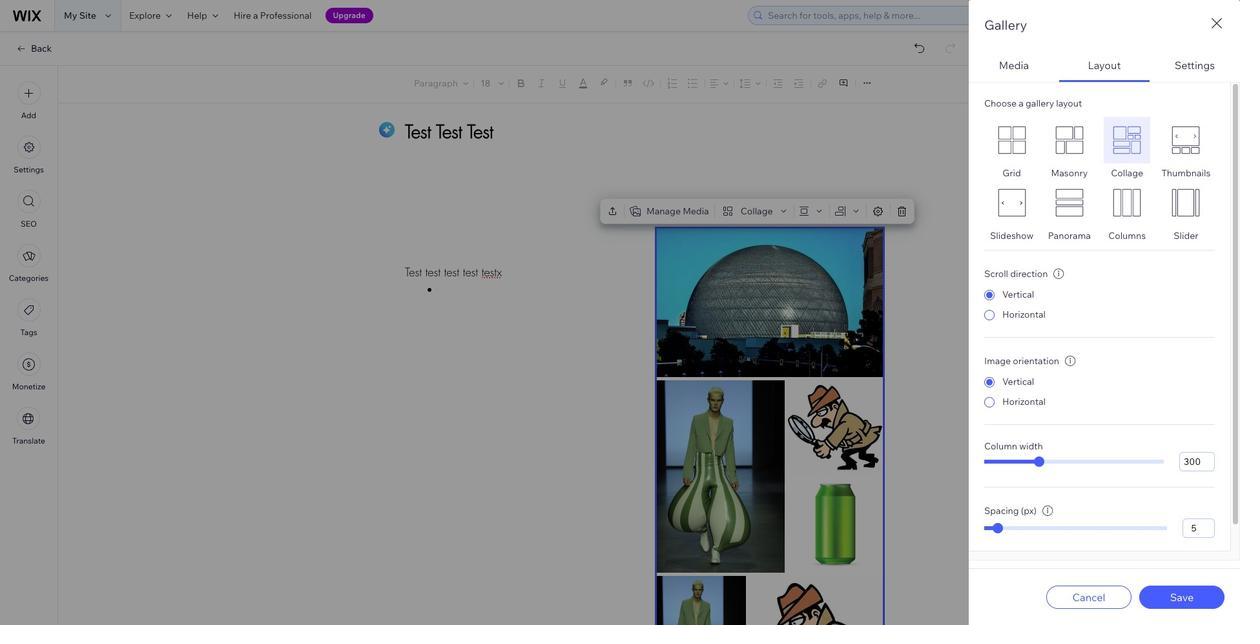 Task type: vqa. For each thing, say whether or not it's contained in the screenshot.
the bottommost Ads
no



Task type: describe. For each thing, give the bounding box(es) containing it.
manage media button
[[628, 202, 712, 220]]

manage media
[[647, 206, 709, 217]]

orientation
[[1014, 355, 1060, 367]]

add button
[[17, 81, 40, 120]]

scroll direction
[[985, 268, 1049, 280]]

width
[[1020, 441, 1044, 452]]

(px)
[[1022, 505, 1037, 517]]

paragraph
[[414, 78, 458, 89]]

upgrade
[[333, 10, 366, 20]]

thumbnails
[[1162, 167, 1211, 179]]

panorama
[[1049, 230, 1092, 242]]

seo
[[21, 219, 37, 229]]

columns
[[1109, 230, 1147, 242]]

direction
[[1011, 268, 1049, 280]]

settings inside menu
[[14, 165, 44, 175]]

test
[[405, 265, 422, 280]]

explore
[[129, 10, 161, 21]]

layout
[[1057, 98, 1083, 109]]

layout
[[1089, 58, 1122, 71]]

add
[[21, 111, 36, 120]]

a for professional
[[253, 10, 258, 21]]

a for gallery
[[1019, 98, 1024, 109]]

option group for direction
[[985, 282, 1216, 322]]

media inside button
[[1000, 58, 1030, 71]]

save button
[[1140, 586, 1225, 609]]

layout tab panel
[[969, 82, 1241, 561]]

1 horizontal spatial settings button
[[1150, 50, 1241, 82]]

vertical for orientation
[[1003, 376, 1035, 388]]

back button
[[16, 43, 52, 54]]

masonry
[[1052, 167, 1089, 179]]

1 test from the left
[[426, 265, 441, 280]]

tags
[[20, 328, 37, 337]]

Add a Catchy Title text field
[[405, 120, 869, 143]]

save
[[1171, 591, 1195, 604]]

tab list containing media
[[969, 50, 1241, 561]]

image orientation
[[985, 355, 1060, 367]]

spacing
[[985, 505, 1020, 517]]

image
[[985, 355, 1012, 367]]

collage inside layout tab panel
[[1112, 167, 1144, 179]]

vertical for direction
[[1003, 289, 1035, 301]]

categories
[[9, 273, 49, 283]]

tags button
[[17, 299, 40, 337]]

spacing (px)
[[985, 505, 1037, 517]]

3 test from the left
[[463, 265, 478, 280]]

slideshow
[[991, 230, 1034, 242]]



Task type: locate. For each thing, give the bounding box(es) containing it.
2 test from the left
[[444, 265, 460, 280]]

0 vertical spatial vertical
[[1003, 289, 1035, 301]]

categories button
[[9, 244, 49, 283]]

None number field
[[1180, 452, 1216, 472], [1183, 519, 1216, 538], [1180, 452, 1216, 472], [1183, 519, 1216, 538]]

menu
[[0, 74, 58, 454]]

gallery
[[985, 17, 1028, 33]]

test
[[426, 265, 441, 280], [444, 265, 460, 280], [463, 265, 478, 280]]

1 horizontal spatial a
[[1019, 98, 1024, 109]]

1 vertical spatial collage
[[741, 206, 773, 217]]

column
[[985, 441, 1018, 452]]

tab list
[[969, 50, 1241, 561]]

media inside button
[[683, 206, 709, 217]]

testx
[[482, 265, 502, 280]]

manage
[[647, 206, 681, 217]]

hire a professional
[[234, 10, 312, 21]]

a right hire
[[253, 10, 258, 21]]

None range field
[[985, 460, 1165, 464], [985, 527, 1168, 531], [985, 460, 1165, 464], [985, 527, 1168, 531]]

1 vertical spatial settings button
[[14, 136, 44, 175]]

horizontal down the image orientation
[[1003, 396, 1046, 408]]

option group for orientation
[[985, 369, 1216, 409]]

list box containing grid
[[985, 117, 1216, 242]]

paragraph button
[[412, 74, 471, 92]]

test test test test testx
[[405, 265, 502, 280]]

list box
[[985, 117, 1216, 242]]

media
[[1000, 58, 1030, 71], [683, 206, 709, 217]]

collage inside "button"
[[741, 206, 773, 217]]

2 vertical from the top
[[1003, 376, 1035, 388]]

my
[[64, 10, 77, 21]]

a
[[253, 10, 258, 21], [1019, 98, 1024, 109]]

0 horizontal spatial a
[[253, 10, 258, 21]]

1 vertical spatial a
[[1019, 98, 1024, 109]]

help button
[[180, 0, 226, 31]]

translate button
[[12, 407, 45, 446]]

1 vertical spatial vertical
[[1003, 376, 1035, 388]]

hire
[[234, 10, 251, 21]]

collage button
[[718, 202, 791, 220]]

2 horizontal spatial test
[[463, 265, 478, 280]]

1 vertical spatial horizontal
[[1003, 396, 1046, 408]]

a left gallery
[[1019, 98, 1024, 109]]

layout button
[[1060, 50, 1150, 82]]

monetize button
[[12, 353, 45, 392]]

1 horizontal from the top
[[1003, 309, 1046, 321]]

media up choose on the right
[[1000, 58, 1030, 71]]

menu containing add
[[0, 74, 58, 454]]

0 horizontal spatial settings button
[[14, 136, 44, 175]]

0 vertical spatial settings
[[1175, 58, 1216, 71]]

upgrade button
[[325, 8, 373, 23]]

professional
[[260, 10, 312, 21]]

settings up seo button
[[14, 165, 44, 175]]

vertical
[[1003, 289, 1035, 301], [1003, 376, 1035, 388]]

0 vertical spatial horizontal
[[1003, 309, 1046, 321]]

1 vertical spatial settings
[[14, 165, 44, 175]]

0 vertical spatial collage
[[1112, 167, 1144, 179]]

notes
[[1187, 79, 1212, 90]]

Search for tools, apps, help & more... field
[[765, 6, 1063, 25]]

1 horizontal spatial collage
[[1112, 167, 1144, 179]]

settings button
[[1150, 50, 1241, 82], [14, 136, 44, 175]]

cancel
[[1073, 591, 1106, 604]]

option group
[[985, 282, 1216, 322], [985, 369, 1216, 409]]

0 horizontal spatial settings
[[14, 165, 44, 175]]

slider
[[1174, 230, 1199, 242]]

back
[[31, 43, 52, 54]]

0 horizontal spatial test
[[426, 265, 441, 280]]

1 vertical from the top
[[1003, 289, 1035, 301]]

horizontal for orientation
[[1003, 396, 1046, 408]]

0 vertical spatial a
[[253, 10, 258, 21]]

my site
[[64, 10, 96, 21]]

gallery
[[1026, 98, 1055, 109]]

1 option group from the top
[[985, 282, 1216, 322]]

a inside tab panel
[[1019, 98, 1024, 109]]

site
[[79, 10, 96, 21]]

media button
[[969, 50, 1060, 82]]

help
[[187, 10, 207, 21]]

choose a gallery layout
[[985, 98, 1083, 109]]

cancel button
[[1047, 586, 1132, 609]]

0 vertical spatial option group
[[985, 282, 1216, 322]]

hire a professional link
[[226, 0, 320, 31]]

media right manage
[[683, 206, 709, 217]]

grid
[[1003, 167, 1022, 179]]

1 vertical spatial option group
[[985, 369, 1216, 409]]

2 horizontal from the top
[[1003, 396, 1046, 408]]

0 horizontal spatial media
[[683, 206, 709, 217]]

column width
[[985, 441, 1044, 452]]

0 vertical spatial settings button
[[1150, 50, 1241, 82]]

horizontal for direction
[[1003, 309, 1046, 321]]

0 horizontal spatial collage
[[741, 206, 773, 217]]

monetize
[[12, 382, 45, 392]]

seo button
[[17, 190, 40, 229]]

0 vertical spatial media
[[1000, 58, 1030, 71]]

choose
[[985, 98, 1017, 109]]

1 horizontal spatial settings
[[1175, 58, 1216, 71]]

settings up notes at the top right of page
[[1175, 58, 1216, 71]]

horizontal down the "direction"
[[1003, 309, 1046, 321]]

1 vertical spatial media
[[683, 206, 709, 217]]

scroll
[[985, 268, 1009, 280]]

1 horizontal spatial test
[[444, 265, 460, 280]]

collage
[[1112, 167, 1144, 179], [741, 206, 773, 217]]

settings inside button
[[1175, 58, 1216, 71]]

2 option group from the top
[[985, 369, 1216, 409]]

vertical down the image orientation
[[1003, 376, 1035, 388]]

translate
[[12, 436, 45, 446]]

vertical down scroll direction
[[1003, 289, 1035, 301]]

horizontal
[[1003, 309, 1046, 321], [1003, 396, 1046, 408]]

settings
[[1175, 58, 1216, 71], [14, 165, 44, 175]]

list box inside layout tab panel
[[985, 117, 1216, 242]]

1 horizontal spatial media
[[1000, 58, 1030, 71]]

notes button
[[1164, 76, 1216, 93]]



